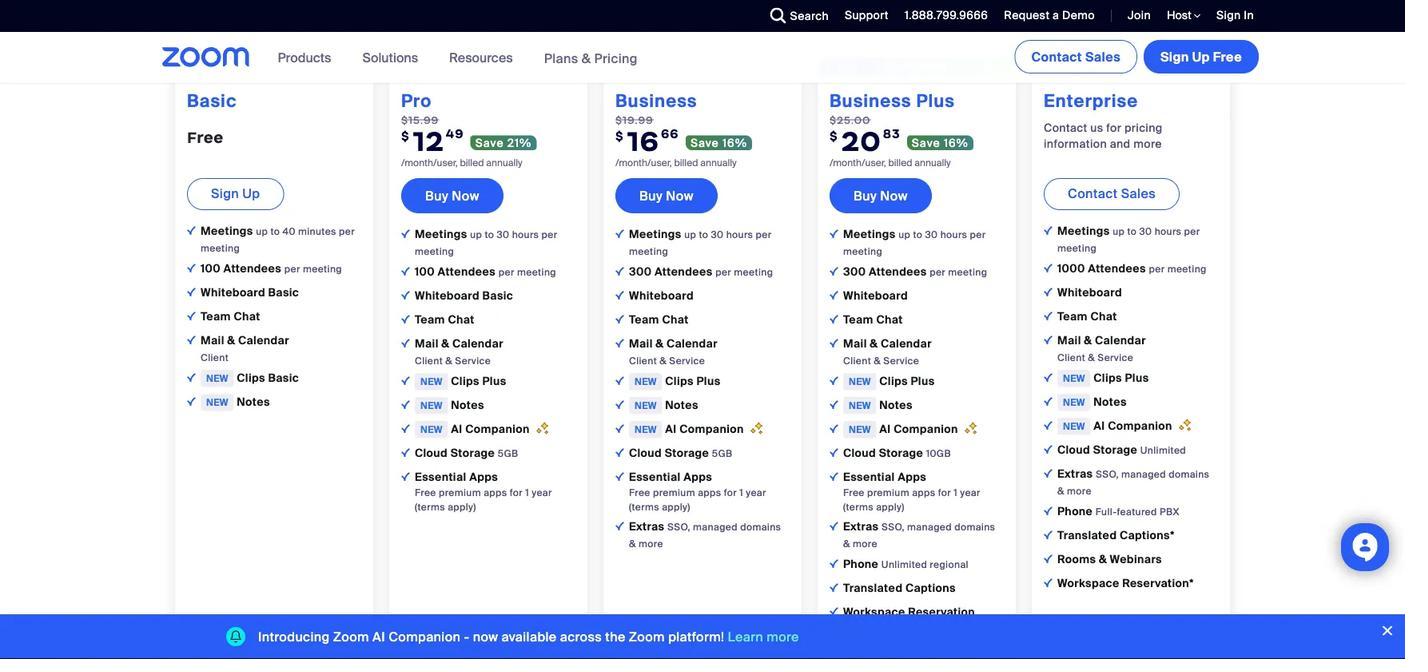 Task type: vqa. For each thing, say whether or not it's contained in the screenshot.


Task type: locate. For each thing, give the bounding box(es) containing it.
clips for business
[[666, 374, 694, 389]]

workspace down translated captions
[[844, 605, 906, 620]]

2 horizontal spatial /month/user,
[[830, 157, 887, 169]]

2 see detail from the left
[[401, 629, 458, 644]]

1 annually from the left
[[486, 157, 523, 169]]

0 horizontal spatial 100
[[201, 261, 221, 276]]

100 attendees per meeting for basic
[[201, 261, 342, 276]]

1 horizontal spatial see detail button
[[401, 629, 458, 644]]

from
[[1117, 12, 1143, 27]]

3 annually from the left
[[915, 157, 951, 169]]

meetings navigation
[[1012, 32, 1263, 77]]

demo
[[1063, 8, 1096, 23]]

1 vertical spatial contact
[[1044, 120, 1088, 135]]

premium for 16
[[653, 487, 696, 499]]

up down host dropdown button on the top right of page
[[1193, 48, 1210, 65]]

3 billed from the left
[[889, 157, 913, 169]]

1 horizontal spatial phone
[[1058, 504, 1093, 519]]

4 see from the left
[[1044, 629, 1066, 644]]

sign for sign in
[[1217, 8, 1242, 23]]

phone left full- on the right bottom of the page
[[1058, 504, 1093, 519]]

2 business from the left
[[830, 89, 912, 112]]

see detail left -
[[401, 629, 458, 644]]

mail for basic
[[201, 333, 225, 348]]

1 horizontal spatial 16%
[[944, 135, 969, 150]]

2 apps from the left
[[684, 470, 713, 485]]

2 detail from the left
[[426, 629, 458, 644]]

attendees for pro
[[438, 265, 496, 279]]

1 horizontal spatial workspace
[[1058, 576, 1120, 591]]

unlimited inside cloud storage unlimited
[[1141, 445, 1187, 457]]

0 horizontal spatial annually
[[486, 157, 523, 169]]

introducing zoom ai companion - now available across the zoom platform! learn more
[[258, 629, 800, 646]]

meeting inside up to 40 minutes per meeting
[[201, 242, 240, 255]]

business up '$19.99'
[[616, 89, 698, 112]]

sign left the in
[[1217, 8, 1242, 23]]

contact
[[1032, 48, 1083, 65], [1044, 120, 1088, 135], [1068, 185, 1118, 202]]

apps for 16
[[684, 470, 713, 485]]

mail & calendar client & service for business
[[629, 337, 718, 367]]

to
[[271, 225, 280, 238], [1128, 225, 1137, 238], [485, 229, 494, 241], [699, 229, 709, 241], [914, 229, 923, 241]]

1 horizontal spatial (terms
[[629, 501, 660, 514]]

include image
[[1044, 226, 1053, 235], [830, 229, 839, 238], [616, 473, 625, 481], [830, 473, 839, 481]]

buy now down 12
[[425, 187, 480, 204]]

2 horizontal spatial buy
[[854, 187, 877, 204]]

ok image
[[187, 264, 196, 273], [1044, 264, 1053, 273], [616, 267, 625, 276], [830, 267, 839, 276], [401, 315, 410, 324], [616, 315, 625, 324], [1044, 336, 1053, 345], [401, 339, 410, 348], [830, 339, 839, 348], [187, 373, 196, 382], [1044, 373, 1053, 382], [401, 377, 410, 385], [616, 377, 625, 385], [830, 377, 839, 385], [187, 397, 196, 406], [616, 401, 625, 409], [1044, 421, 1053, 430], [401, 425, 410, 433], [616, 425, 625, 433], [830, 425, 839, 433], [1044, 445, 1053, 454], [401, 449, 410, 457], [616, 449, 625, 457], [830, 449, 839, 457], [1044, 469, 1053, 478], [1044, 507, 1053, 516], [616, 522, 625, 531], [1044, 531, 1053, 540], [1044, 555, 1053, 564], [1044, 579, 1053, 588], [830, 584, 839, 592]]

essential apps free premium apps for 1 year (terms apply) for 16
[[629, 470, 767, 514]]

3 save from the left
[[912, 135, 941, 150]]

2 essential apps free premium apps for 1 year (terms apply) from the left
[[629, 470, 767, 514]]

0 horizontal spatial unlimited
[[882, 559, 928, 571]]

for
[[1107, 120, 1122, 135], [510, 487, 523, 499], [724, 487, 737, 499], [939, 487, 952, 499]]

see detail button left introducing
[[187, 629, 244, 644]]

to inside up to 40 minutes per meeting
[[271, 225, 280, 238]]

16% inside business plus $25.00 $ 20 83 save 16% /month/user, billed annually
[[944, 135, 969, 150]]

buy now link down 12
[[401, 178, 504, 213]]

0 vertical spatial phone
[[1058, 504, 1093, 519]]

1 horizontal spatial unlimited
[[1141, 445, 1187, 457]]

0 horizontal spatial essential
[[415, 470, 467, 485]]

2 horizontal spatial domains
[[1169, 469, 1210, 481]]

contact sales down demo
[[1032, 48, 1121, 65]]

attendees for business
[[655, 265, 713, 279]]

2 300 attendees per meeting from the left
[[844, 265, 988, 279]]

16% right 66
[[723, 135, 748, 150]]

2 vertical spatial sign
[[211, 185, 239, 202]]

2 horizontal spatial apply)
[[877, 501, 905, 514]]

buy now
[[425, 187, 480, 204], [640, 187, 694, 204], [854, 187, 908, 204]]

$ down $15.99
[[401, 128, 410, 143]]

service for pro
[[455, 355, 491, 367]]

zoom right introducing
[[333, 629, 369, 646]]

0 vertical spatial up
[[1193, 48, 1210, 65]]

sso,
[[1096, 469, 1119, 481], [668, 521, 691, 534], [882, 521, 905, 534]]

1 horizontal spatial essential apps free premium apps for 1 year (terms apply)
[[629, 470, 767, 514]]

up for enterprise
[[1113, 225, 1125, 238]]

3 year from the left
[[961, 487, 981, 499]]

83
[[883, 126, 901, 141]]

mail inside mail & calendar client
[[201, 333, 225, 348]]

/month/user, inside business $19.99 $ 16 66 save 16% /month/user, billed annually
[[616, 157, 672, 169]]

sign up up to 40 minutes per meeting
[[211, 185, 239, 202]]

1 apply) from the left
[[448, 501, 476, 514]]

see detail for pro
[[401, 629, 458, 644]]

contact sales link down demo
[[1015, 40, 1138, 74]]

billed inside business $19.99 $ 16 66 save 16% /month/user, billed annually
[[675, 157, 699, 169]]

1 now from the left
[[452, 187, 480, 204]]

annually right 16 at left
[[701, 157, 737, 169]]

hours for pro
[[512, 229, 539, 241]]

buy now down 20
[[854, 187, 908, 204]]

up for sign up
[[243, 185, 260, 202]]

calendar
[[238, 333, 289, 348], [1096, 333, 1147, 348], [453, 337, 504, 351], [667, 337, 718, 351], [881, 337, 932, 351]]

up inside button
[[1193, 48, 1210, 65]]

2 apply) from the left
[[662, 501, 691, 514]]

1 16% from the left
[[723, 135, 748, 150]]

1 see from the left
[[187, 629, 209, 644]]

1 horizontal spatial managed
[[908, 521, 952, 534]]

best
[[887, 60, 913, 73]]

2 (terms from the left
[[629, 501, 660, 514]]

mail
[[201, 333, 225, 348], [1058, 333, 1082, 348], [415, 337, 439, 351], [629, 337, 653, 351], [844, 337, 867, 351]]

2 /month/user, from the left
[[616, 157, 672, 169]]

annually inside business plus $25.00 $ 20 83 save 16% /month/user, billed annually
[[915, 157, 951, 169]]

0 horizontal spatial buy now
[[425, 187, 480, 204]]

2 year from the left
[[746, 487, 767, 499]]

see detail button
[[187, 629, 244, 644], [401, 629, 458, 644], [616, 629, 672, 644]]

1 save from the left
[[476, 135, 504, 150]]

0 horizontal spatial up
[[243, 185, 260, 202]]

1 horizontal spatial 100
[[415, 265, 435, 279]]

premium
[[439, 487, 481, 499], [653, 487, 696, 499], [868, 487, 910, 499]]

new inside new clips basic
[[206, 373, 228, 385]]

new clips basic
[[206, 371, 299, 386]]

1 horizontal spatial apps
[[698, 487, 722, 499]]

contact up information
[[1044, 120, 1088, 135]]

0 horizontal spatial apps
[[484, 487, 507, 499]]

contact sales down and
[[1068, 185, 1156, 202]]

new ai companion for business
[[635, 422, 747, 437]]

companion
[[1109, 419, 1173, 434], [466, 422, 530, 437], [680, 422, 744, 437], [894, 422, 959, 437], [389, 629, 461, 646]]

sales
[[1086, 48, 1121, 65], [1122, 185, 1156, 202]]

up for business
[[685, 229, 697, 241]]

now down 83
[[881, 187, 908, 204]]

1 vertical spatial sales
[[1122, 185, 1156, 202]]

managed for cloud storage 5gb
[[693, 521, 738, 534]]

1 see detail from the left
[[187, 629, 244, 644]]

team for enterprise
[[1058, 309, 1088, 324]]

1 300 from the left
[[629, 265, 652, 279]]

zoom right the
[[629, 629, 665, 646]]

0 horizontal spatial 5gb
[[498, 448, 519, 460]]

new clips plus for pro
[[421, 374, 507, 389]]

3 /month/user, from the left
[[830, 157, 887, 169]]

3 see from the left
[[616, 629, 638, 644]]

unlimited up pbx
[[1141, 445, 1187, 457]]

0 horizontal spatial save
[[476, 135, 504, 150]]

business plus $25.00 $ 20 83 save 16% /month/user, billed annually
[[830, 89, 969, 169]]

sign up
[[211, 185, 260, 202]]

3 see detail from the left
[[616, 629, 672, 644]]

whiteboard for cloud storage 10gb
[[844, 289, 908, 303]]

2 essential from the left
[[629, 470, 681, 485]]

client for enterprise
[[1058, 352, 1086, 364]]

sign for sign up free
[[1161, 48, 1190, 65]]

0 horizontal spatial year
[[532, 487, 552, 499]]

plus for business
[[697, 374, 721, 389]]

free
[[1214, 48, 1243, 65], [187, 127, 224, 147], [415, 487, 436, 499], [629, 487, 651, 499], [844, 487, 865, 499]]

mail & calendar client
[[201, 333, 289, 364]]

mail for business
[[629, 337, 653, 351]]

0 horizontal spatial zoom
[[333, 629, 369, 646]]

business
[[616, 89, 698, 112], [830, 89, 912, 112]]

0 horizontal spatial domains
[[741, 521, 782, 534]]

whiteboard
[[201, 285, 265, 300], [1058, 285, 1123, 300], [415, 289, 480, 303], [629, 289, 694, 303], [844, 289, 908, 303]]

contact down information
[[1068, 185, 1118, 202]]

2 $ from the left
[[616, 128, 624, 143]]

buy now for 16
[[640, 187, 694, 204]]

3 see detail button from the left
[[616, 629, 672, 644]]

0 horizontal spatial translated
[[844, 581, 903, 596]]

see detail down 'workspace reservation*'
[[1044, 629, 1101, 644]]

2 see detail button from the left
[[401, 629, 458, 644]]

translated for translated captions
[[844, 581, 903, 596]]

best value
[[887, 60, 947, 73]]

domains
[[1169, 469, 1210, 481], [741, 521, 782, 534], [955, 521, 996, 534]]

100 for pro
[[415, 265, 435, 279]]

pro $15.99 $ 12 49 save 21% /month/user, billed annually
[[401, 89, 532, 169]]

detail right the
[[641, 629, 672, 644]]

save inside pro $15.99 $ 12 49 save 21% /month/user, billed annually
[[476, 135, 504, 150]]

3 apps from the left
[[913, 487, 936, 499]]

2 horizontal spatial essential apps free premium apps for 1 year (terms apply)
[[844, 470, 981, 514]]

see detail left introducing
[[187, 629, 244, 644]]

1 5gb from the left
[[498, 448, 519, 460]]

2 see from the left
[[401, 629, 423, 644]]

sales inside the meetings navigation
[[1086, 48, 1121, 65]]

2 horizontal spatial sign
[[1217, 8, 1242, 23]]

billed down 66
[[675, 157, 699, 169]]

up inside up to 40 minutes per meeting
[[256, 225, 268, 238]]

support link
[[833, 0, 893, 32], [845, 8, 889, 23]]

1 essential apps free premium apps for 1 year (terms apply) from the left
[[415, 470, 552, 514]]

0 horizontal spatial premium
[[439, 487, 481, 499]]

free inside button
[[1214, 48, 1243, 65]]

300 for cloud storage 5gb
[[629, 265, 652, 279]]

2 premium from the left
[[653, 487, 696, 499]]

sales down and
[[1122, 185, 1156, 202]]

cloud storage 5gb
[[415, 446, 519, 461], [629, 446, 733, 461]]

see for business
[[616, 629, 638, 644]]

team chat
[[201, 309, 260, 324], [1058, 309, 1118, 324], [415, 313, 475, 327], [629, 313, 689, 327], [844, 313, 903, 327]]

apply) for 16
[[662, 501, 691, 514]]

0 horizontal spatial business
[[616, 89, 698, 112]]

0 vertical spatial translated
[[1058, 528, 1118, 543]]

managed
[[1122, 469, 1167, 481], [693, 521, 738, 534], [908, 521, 952, 534]]

2 1 from the left
[[740, 487, 744, 499]]

client inside mail & calendar client
[[201, 352, 229, 364]]

$ inside pro $15.99 $ 12 49 save 21% /month/user, billed annually
[[401, 128, 410, 143]]

sign down host
[[1161, 48, 1190, 65]]

buy now link down 20
[[830, 178, 932, 213]]

2 horizontal spatial year
[[961, 487, 981, 499]]

2 horizontal spatial see detail button
[[616, 629, 672, 644]]

2 buy now link from the left
[[616, 178, 718, 213]]

see detail for basic
[[187, 629, 244, 644]]

1 horizontal spatial sso,
[[882, 521, 905, 534]]

0 vertical spatial contact sales
[[1032, 48, 1121, 65]]

buy now for 12
[[425, 187, 480, 204]]

unlimited up translated captions
[[882, 559, 928, 571]]

to for enterprise
[[1128, 225, 1137, 238]]

phone for phone unlimited regional
[[844, 557, 879, 572]]

detail for basic
[[212, 629, 244, 644]]

1 $ from the left
[[401, 128, 410, 143]]

100 for basic
[[201, 261, 221, 276]]

apply) for 12
[[448, 501, 476, 514]]

new ai companion for enterprise
[[1064, 419, 1176, 434]]

buy down 16 at left
[[640, 187, 663, 204]]

phone up translated captions
[[844, 557, 879, 572]]

2 save from the left
[[691, 135, 720, 150]]

detail
[[212, 629, 244, 644], [426, 629, 458, 644], [641, 629, 672, 644], [1069, 629, 1101, 644]]

meeting inside 1000 attendees per meeting
[[1168, 263, 1207, 275]]

essential apps free premium apps for 1 year (terms apply)
[[415, 470, 552, 514], [629, 470, 767, 514], [844, 470, 981, 514]]

storage for pro
[[451, 446, 495, 461]]

buy now link down 16 at left
[[616, 178, 718, 213]]

(terms for 12
[[415, 501, 445, 514]]

whiteboard for cloud storage unlimited
[[1058, 285, 1123, 300]]

workspace
[[1058, 576, 1120, 591], [844, 605, 906, 620]]

2 apps from the left
[[698, 487, 722, 499]]

chat for pro
[[448, 313, 475, 327]]

2 300 from the left
[[844, 265, 866, 279]]

1 horizontal spatial 5gb
[[712, 448, 733, 460]]

workspace down rooms
[[1058, 576, 1120, 591]]

300
[[629, 265, 652, 279], [844, 265, 866, 279]]

2 billed from the left
[[675, 157, 699, 169]]

include image
[[187, 226, 196, 235], [401, 229, 410, 238], [616, 229, 625, 238], [401, 473, 410, 481]]

billed
[[460, 157, 484, 169], [675, 157, 699, 169], [889, 157, 913, 169]]

new clips plus for business
[[635, 374, 721, 389]]

3 detail from the left
[[641, 629, 672, 644]]

1 horizontal spatial billed
[[675, 157, 699, 169]]

full-
[[1096, 506, 1118, 518]]

managed for cloud storage 10gb
[[908, 521, 952, 534]]

buy down 12
[[425, 187, 449, 204]]

see for basic
[[187, 629, 209, 644]]

3 buy now from the left
[[854, 187, 908, 204]]

0 vertical spatial unlimited
[[1141, 445, 1187, 457]]

1 horizontal spatial 100 attendees per meeting
[[415, 265, 557, 279]]

up up up to 40 minutes per meeting
[[243, 185, 260, 202]]

sign inside button
[[1161, 48, 1190, 65]]

0 horizontal spatial phone
[[844, 557, 879, 572]]

business inside business $19.99 $ 16 66 save 16% /month/user, billed annually
[[616, 89, 698, 112]]

companion for business
[[680, 422, 744, 437]]

0 horizontal spatial 300 attendees per meeting
[[629, 265, 774, 279]]

annually inside business $19.99 $ 16 66 save 16% /month/user, billed annually
[[701, 157, 737, 169]]

detail left introducing
[[212, 629, 244, 644]]

meetings
[[201, 224, 256, 239], [1058, 224, 1113, 239], [415, 227, 470, 242], [629, 227, 685, 242], [844, 227, 899, 242]]

&
[[582, 50, 591, 67], [227, 333, 235, 348], [1085, 333, 1093, 348], [442, 337, 450, 351], [656, 337, 664, 351], [870, 337, 878, 351], [1089, 352, 1096, 364], [446, 355, 453, 367], [660, 355, 667, 367], [874, 355, 881, 367], [1058, 485, 1065, 498], [629, 538, 636, 550], [844, 538, 851, 550], [1100, 552, 1108, 567]]

16% right 83
[[944, 135, 969, 150]]

2 annually from the left
[[701, 157, 737, 169]]

$ down '$19.99'
[[616, 128, 624, 143]]

1 horizontal spatial annually
[[701, 157, 737, 169]]

ai
[[1094, 419, 1106, 434], [451, 422, 463, 437], [666, 422, 677, 437], [880, 422, 891, 437], [373, 629, 385, 646]]

meetings for basic
[[201, 224, 256, 239]]

/month/user, inside pro $15.99 $ 12 49 save 21% /month/user, billed annually
[[401, 157, 458, 169]]

translated up rooms
[[1058, 528, 1118, 543]]

0 horizontal spatial workspace
[[844, 605, 906, 620]]

1 horizontal spatial $
[[616, 128, 624, 143]]

/month/user, down $25.00
[[830, 157, 887, 169]]

buy for 16
[[640, 187, 663, 204]]

new ai companion
[[1064, 419, 1176, 434], [421, 422, 533, 437], [635, 422, 747, 437], [849, 422, 961, 437]]

/month/user, down 66
[[616, 157, 672, 169]]

up to 40 minutes per meeting
[[201, 225, 355, 255]]

save for 16
[[691, 135, 720, 150]]

translated down phone unlimited regional
[[844, 581, 903, 596]]

apps
[[470, 470, 498, 485], [684, 470, 713, 485], [898, 470, 927, 485]]

0 horizontal spatial see detail button
[[187, 629, 244, 644]]

1 horizontal spatial now
[[666, 187, 694, 204]]

save right 66
[[691, 135, 720, 150]]

1 apps from the left
[[484, 487, 507, 499]]

save right 83
[[912, 135, 941, 150]]

annually
[[486, 157, 523, 169], [701, 157, 737, 169], [915, 157, 951, 169]]

buy down 20
[[854, 187, 877, 204]]

per inside up to 40 minutes per meeting
[[339, 225, 355, 238]]

business inside business plus $25.00 $ 20 83 save 16% /month/user, billed annually
[[830, 89, 912, 112]]

3 essential from the left
[[844, 470, 895, 485]]

2 now from the left
[[666, 187, 694, 204]]

2 cloud storage 5gb from the left
[[629, 446, 733, 461]]

basic
[[187, 89, 237, 112], [268, 285, 299, 300], [483, 289, 514, 303], [268, 371, 299, 386]]

1 zoom from the left
[[333, 629, 369, 646]]

detail left -
[[426, 629, 458, 644]]

hours
[[1155, 225, 1182, 238], [512, 229, 539, 241], [727, 229, 754, 241], [941, 229, 968, 241]]

2 horizontal spatial annually
[[915, 157, 951, 169]]

cloud for enterprise
[[1058, 443, 1091, 458]]

0 horizontal spatial 1
[[526, 487, 529, 499]]

-
[[464, 629, 470, 646]]

$ inside business $19.99 $ 16 66 save 16% /month/user, billed annually
[[616, 128, 624, 143]]

new
[[206, 373, 228, 385], [1064, 373, 1086, 385], [421, 376, 443, 388], [635, 376, 657, 388], [849, 376, 871, 388], [206, 397, 228, 409], [1064, 397, 1086, 409], [421, 400, 443, 412], [635, 400, 657, 412], [849, 400, 871, 412], [1064, 421, 1086, 433], [421, 424, 443, 436], [635, 424, 657, 436], [849, 424, 871, 436]]

contact sales
[[1032, 48, 1121, 65], [1068, 185, 1156, 202]]

billed down 49
[[460, 157, 484, 169]]

1 horizontal spatial buy now link
[[616, 178, 718, 213]]

16%
[[723, 135, 748, 150], [944, 135, 969, 150]]

1 premium from the left
[[439, 487, 481, 499]]

0 horizontal spatial essential apps free premium apps for 1 year (terms apply)
[[415, 470, 552, 514]]

whiteboard basic
[[201, 285, 299, 300], [415, 289, 514, 303]]

0 horizontal spatial apply)
[[448, 501, 476, 514]]

1 year from the left
[[532, 487, 552, 499]]

unlimited
[[1141, 445, 1187, 457], [882, 559, 928, 571]]

annually inside pro $15.99 $ 12 49 save 21% /month/user, billed annually
[[486, 157, 523, 169]]

2 vertical spatial contact
[[1068, 185, 1118, 202]]

detail down 'workspace reservation*'
[[1069, 629, 1101, 644]]

300 attendees per meeting for cloud storage 10gb
[[844, 265, 988, 279]]

1 detail from the left
[[212, 629, 244, 644]]

domains for cloud storage 5gb
[[741, 521, 782, 534]]

mail for enterprise
[[1058, 333, 1082, 348]]

chat
[[234, 309, 260, 324], [1091, 309, 1118, 324], [448, 313, 475, 327], [663, 313, 689, 327], [877, 313, 903, 327]]

0 horizontal spatial cloud storage 5gb
[[415, 446, 519, 461]]

1 for 12
[[526, 487, 529, 499]]

annually down 21%
[[486, 157, 523, 169]]

1 vertical spatial phone
[[844, 557, 879, 572]]

plus inside business plus $25.00 $ 20 83 save 16% /month/user, billed annually
[[917, 89, 956, 112]]

save inside business plus $25.00 $ 20 83 save 16% /month/user, billed annually
[[912, 135, 941, 150]]

1 horizontal spatial 300
[[844, 265, 866, 279]]

0 horizontal spatial buy
[[425, 187, 449, 204]]

1 1 from the left
[[526, 487, 529, 499]]

40
[[283, 225, 296, 238]]

0 vertical spatial contact sales link
[[1015, 40, 1138, 74]]

2 buy now from the left
[[640, 187, 694, 204]]

sso, for cloud storage 5gb
[[668, 521, 691, 534]]

save inside business $19.99 $ 16 66 save 16% /month/user, billed annually
[[691, 135, 720, 150]]

0 vertical spatial sales
[[1086, 48, 1121, 65]]

0 horizontal spatial /month/user,
[[401, 157, 458, 169]]

1 horizontal spatial buy
[[640, 187, 663, 204]]

1 (terms from the left
[[415, 501, 445, 514]]

2 horizontal spatial buy now
[[854, 187, 908, 204]]

2 horizontal spatial sso,
[[1096, 469, 1119, 481]]

now
[[452, 187, 480, 204], [666, 187, 694, 204], [881, 187, 908, 204]]

platform!
[[669, 629, 725, 646]]

1 vertical spatial translated
[[844, 581, 903, 596]]

16
[[628, 123, 660, 158]]

0 horizontal spatial sign
[[211, 185, 239, 202]]

up for basic
[[256, 225, 268, 238]]

/month/user, down 49
[[401, 157, 458, 169]]

/month/user, for 12
[[401, 157, 458, 169]]

& inside mail & calendar client
[[227, 333, 235, 348]]

1 horizontal spatial sso, managed domains & more
[[844, 521, 996, 550]]

see detail button for 16
[[616, 629, 672, 644]]

contact sales link down and
[[1044, 178, 1180, 210]]

1 /month/user, from the left
[[401, 157, 458, 169]]

contact inside the meetings navigation
[[1032, 48, 1083, 65]]

0 vertical spatial sign
[[1217, 8, 1242, 23]]

2 horizontal spatial save
[[912, 135, 941, 150]]

1 vertical spatial workspace
[[844, 605, 906, 620]]

sign up free
[[1161, 48, 1243, 65]]

new notes for pro
[[421, 398, 484, 413]]

ok image
[[401, 267, 410, 276], [187, 288, 196, 297], [1044, 288, 1053, 297], [401, 291, 410, 300], [616, 291, 625, 300], [830, 291, 839, 300], [187, 312, 196, 321], [1044, 312, 1053, 321], [830, 315, 839, 324], [187, 336, 196, 345], [616, 339, 625, 348], [1044, 397, 1053, 406], [401, 401, 410, 409], [830, 401, 839, 409], [830, 522, 839, 531], [830, 560, 839, 568], [830, 608, 839, 616]]

0 horizontal spatial sso,
[[668, 521, 691, 534]]

$ for 12
[[401, 128, 410, 143]]

see detail
[[187, 629, 244, 644], [401, 629, 458, 644], [616, 629, 672, 644], [1044, 629, 1101, 644]]

new clips plus
[[1064, 371, 1150, 386], [421, 374, 507, 389], [635, 374, 721, 389], [849, 374, 935, 389]]

2 horizontal spatial billed
[[889, 157, 913, 169]]

meetings for pro
[[415, 227, 470, 242]]

business up $25.00
[[830, 89, 912, 112]]

essential
[[415, 470, 467, 485], [629, 470, 681, 485], [844, 470, 895, 485]]

now down 49
[[452, 187, 480, 204]]

1 300 attendees per meeting from the left
[[629, 265, 774, 279]]

1 horizontal spatial zoom
[[629, 629, 665, 646]]

1 horizontal spatial apply)
[[662, 501, 691, 514]]

(terms for 16
[[629, 501, 660, 514]]

banner
[[143, 32, 1263, 84]]

0 horizontal spatial billed
[[460, 157, 484, 169]]

0 horizontal spatial now
[[452, 187, 480, 204]]

/month/user,
[[401, 157, 458, 169], [616, 157, 672, 169], [830, 157, 887, 169]]

1 horizontal spatial whiteboard basic
[[415, 289, 514, 303]]

contact down a
[[1032, 48, 1083, 65]]

1 essential from the left
[[415, 470, 467, 485]]

1 vertical spatial contact sales link
[[1044, 178, 1180, 210]]

4 see detail from the left
[[1044, 629, 1101, 644]]

service
[[1098, 352, 1134, 364], [455, 355, 491, 367], [670, 355, 705, 367], [884, 355, 920, 367]]

business for 16
[[616, 89, 698, 112]]

0 horizontal spatial 100 attendees per meeting
[[201, 261, 342, 276]]

up
[[1193, 48, 1210, 65], [243, 185, 260, 202]]

billed for 12
[[460, 157, 484, 169]]

1 horizontal spatial apps
[[684, 470, 713, 485]]

extras for cloud storage 5gb
[[629, 520, 668, 534]]

0 vertical spatial workspace
[[1058, 576, 1120, 591]]

1 billed from the left
[[460, 157, 484, 169]]

1 horizontal spatial /month/user,
[[616, 157, 672, 169]]

1.888.799.9666 button
[[893, 0, 993, 32], [905, 8, 989, 23]]

1 apps from the left
[[470, 470, 498, 485]]

16% inside business $19.99 $ 16 66 save 16% /month/user, billed annually
[[723, 135, 748, 150]]

2 horizontal spatial buy now link
[[830, 178, 932, 213]]

1 buy from the left
[[425, 187, 449, 204]]

300 attendees per meeting
[[629, 265, 774, 279], [844, 265, 988, 279]]

workspace reservation*
[[1058, 576, 1195, 591]]

calendar inside mail & calendar client
[[238, 333, 289, 348]]

buy now link
[[401, 178, 504, 213], [616, 178, 718, 213], [830, 178, 932, 213]]

2 horizontal spatial $
[[830, 128, 839, 143]]

see detail button left -
[[401, 629, 458, 644]]

1 buy now from the left
[[425, 187, 480, 204]]

0 horizontal spatial (terms
[[415, 501, 445, 514]]

2 5gb from the left
[[712, 448, 733, 460]]

0 horizontal spatial sso, managed domains & more
[[629, 521, 782, 550]]

1 business from the left
[[616, 89, 698, 112]]

0 horizontal spatial apps
[[470, 470, 498, 485]]

sso, managed domains & more
[[1058, 469, 1210, 498], [629, 521, 782, 550], [844, 521, 996, 550]]

sign for sign up
[[211, 185, 239, 202]]

calendar for enterprise
[[1096, 333, 1147, 348]]

up to 30 hours per meeting for pro
[[415, 229, 558, 258]]

buy now down 16 at left
[[640, 187, 694, 204]]

see detail button right across
[[616, 629, 672, 644]]

billed inside pro $15.99 $ 12 49 save 21% /month/user, billed annually
[[460, 157, 484, 169]]

new ai companion for pro
[[421, 422, 533, 437]]

1 buy now link from the left
[[401, 178, 504, 213]]

see detail right across
[[616, 629, 672, 644]]

3 buy from the left
[[854, 187, 877, 204]]

search
[[791, 8, 829, 23]]

see for pro
[[401, 629, 423, 644]]

information
[[1044, 136, 1108, 151]]

1 cloud storage 5gb from the left
[[415, 446, 519, 461]]

1 see detail button from the left
[[187, 629, 244, 644]]

now down 66
[[666, 187, 694, 204]]

annually right 20
[[915, 157, 951, 169]]

resources
[[450, 49, 513, 66]]

sales down the call
[[1086, 48, 1121, 65]]

year for 16
[[746, 487, 767, 499]]

1 horizontal spatial extras
[[844, 520, 882, 534]]

1.888.799.9666
[[905, 8, 989, 23]]

3 $ from the left
[[830, 128, 839, 143]]

0 horizontal spatial $
[[401, 128, 410, 143]]

see
[[187, 629, 209, 644], [401, 629, 423, 644], [616, 629, 638, 644], [1044, 629, 1066, 644]]

2 buy from the left
[[640, 187, 663, 204]]

billed down 83
[[889, 157, 913, 169]]

1 vertical spatial sign
[[1161, 48, 1190, 65]]

2 horizontal spatial (terms
[[844, 501, 874, 514]]

learn more link
[[728, 629, 800, 646]]

include image for basic
[[187, 226, 196, 235]]

0 vertical spatial contact
[[1032, 48, 1083, 65]]

billed inside business plus $25.00 $ 20 83 save 16% /month/user, billed annually
[[889, 157, 913, 169]]

$ down $25.00
[[830, 128, 839, 143]]

apps for 16
[[698, 487, 722, 499]]

2 horizontal spatial essential
[[844, 470, 895, 485]]

2 16% from the left
[[944, 135, 969, 150]]

save left 21%
[[476, 135, 504, 150]]



Task type: describe. For each thing, give the bounding box(es) containing it.
pro
[[401, 89, 432, 112]]

20
[[842, 123, 882, 158]]

sign in
[[1217, 8, 1255, 23]]

49
[[446, 126, 464, 141]]

$25.00
[[830, 113, 871, 126]]

workspace for translated
[[844, 605, 906, 620]]

pricing
[[1125, 120, 1163, 135]]

chat for enterprise
[[1091, 309, 1118, 324]]

to for pro
[[485, 229, 494, 241]]

zoom logo image
[[162, 47, 250, 67]]

call
[[1092, 12, 1114, 27]]

learn
[[728, 629, 764, 646]]

reservation*
[[1123, 576, 1195, 591]]

3 (terms from the left
[[844, 501, 874, 514]]

available
[[502, 629, 557, 646]]

30 for enterprise
[[1140, 225, 1153, 238]]

translated captions*
[[1058, 528, 1175, 543]]

team chat for pro
[[415, 313, 475, 327]]

call from
[[1092, 12, 1143, 27]]

100 attendees per meeting for pro
[[415, 265, 557, 279]]

4 detail from the left
[[1069, 629, 1101, 644]]

1000
[[1058, 261, 1086, 276]]

plans & pricing
[[544, 50, 638, 67]]

pbx
[[1160, 506, 1180, 518]]

21%
[[508, 135, 532, 150]]

hours for business
[[727, 229, 754, 241]]

cloud storage 5gb for 16
[[629, 446, 733, 461]]

meetings for business
[[629, 227, 685, 242]]

clips for enterprise
[[1094, 371, 1123, 386]]

plus for pro
[[483, 374, 507, 389]]

now for 16
[[666, 187, 694, 204]]

2 horizontal spatial managed
[[1122, 469, 1167, 481]]

3 buy now link from the left
[[830, 178, 932, 213]]

sso, managed domains & more for cloud storage 5gb
[[629, 521, 782, 550]]

business $19.99 $ 16 66 save 16% /month/user, billed annually
[[616, 89, 748, 169]]

300 for cloud storage 10gb
[[844, 265, 866, 279]]

sign up link
[[187, 178, 284, 210]]

minutes
[[298, 225, 337, 238]]

2 zoom from the left
[[629, 629, 665, 646]]

& inside product information navigation
[[582, 50, 591, 67]]

rooms
[[1058, 552, 1097, 567]]

$19.99
[[616, 113, 654, 126]]

ai for enterprise
[[1094, 419, 1106, 434]]

plans
[[544, 50, 579, 67]]

chat for business
[[663, 313, 689, 327]]

per inside 1000 attendees per meeting
[[1150, 263, 1165, 275]]

team chat for basic
[[201, 309, 260, 324]]

solutions button
[[363, 32, 426, 83]]

contact inside enterprise contact us for pricing information and more
[[1044, 120, 1088, 135]]

66
[[661, 126, 679, 141]]

product information navigation
[[266, 32, 650, 84]]

apps for 12
[[470, 470, 498, 485]]

extras for cloud storage 10gb
[[844, 520, 882, 534]]

enterprise contact us for pricing information and more
[[1044, 89, 1163, 151]]

solutions
[[363, 49, 418, 66]]

plus for enterprise
[[1126, 371, 1150, 386]]

in
[[1245, 8, 1255, 23]]

companion for pro
[[466, 422, 530, 437]]

3 apply) from the left
[[877, 501, 905, 514]]

and
[[1111, 136, 1131, 151]]

to for basic
[[271, 225, 280, 238]]

to for business
[[699, 229, 709, 241]]

team for basic
[[201, 309, 231, 324]]

mail & calendar client & service for enterprise
[[1058, 333, 1147, 364]]

attendees for basic
[[224, 261, 282, 276]]

3 now from the left
[[881, 187, 908, 204]]

sign up free button
[[1144, 40, 1260, 74]]

outer image
[[967, 13, 981, 26]]

business for 20
[[830, 89, 912, 112]]

ai for business
[[666, 422, 677, 437]]

sso, managed domains & more for cloud storage 10gb
[[844, 521, 996, 550]]

clips for pro
[[451, 374, 480, 389]]

30 for business
[[711, 229, 724, 241]]

billed for 16
[[675, 157, 699, 169]]

captions
[[906, 581, 956, 596]]

team for business
[[629, 313, 660, 327]]

3 1 from the left
[[954, 487, 958, 499]]

service for business
[[670, 355, 705, 367]]

3 premium from the left
[[868, 487, 910, 499]]

reservation
[[909, 605, 976, 620]]

translated for translated captions*
[[1058, 528, 1118, 543]]

annually for 12
[[486, 157, 523, 169]]

essential for 12
[[415, 470, 467, 485]]

phone full-featured pbx
[[1058, 504, 1180, 519]]

$ inside business plus $25.00 $ 20 83 save 16% /month/user, billed annually
[[830, 128, 839, 143]]

notes for basic
[[237, 395, 270, 410]]

detail for pro
[[426, 629, 458, 644]]

webinars
[[1110, 552, 1163, 567]]

up to 30 hours per meeting for enterprise
[[1058, 225, 1201, 255]]

enterprise
[[1044, 89, 1139, 112]]

chat for basic
[[234, 309, 260, 324]]

for inside enterprise contact us for pricing information and more
[[1107, 120, 1122, 135]]

annually for 16
[[701, 157, 737, 169]]

calendar for basic
[[238, 333, 289, 348]]

contact sales link inside the meetings navigation
[[1015, 40, 1138, 74]]

value
[[915, 60, 947, 73]]

service for enterprise
[[1098, 352, 1134, 364]]

buy for 12
[[425, 187, 449, 204]]

products
[[278, 49, 331, 66]]

join
[[1128, 8, 1152, 23]]

mail & calendar client & service for pro
[[415, 337, 504, 367]]

2 horizontal spatial sso, managed domains & more
[[1058, 469, 1210, 498]]

request a demo
[[1005, 8, 1096, 23]]

unlimited inside phone unlimited regional
[[882, 559, 928, 571]]

sso, for cloud storage 10gb
[[882, 521, 905, 534]]

/month/user, inside business plus $25.00 $ 20 83 save 16% /month/user, billed annually
[[830, 157, 887, 169]]

1 vertical spatial contact sales
[[1068, 185, 1156, 202]]

introducing
[[258, 629, 330, 646]]

3 essential apps free premium apps for 1 year (terms apply) from the left
[[844, 470, 981, 514]]

contact sales inside the meetings navigation
[[1032, 48, 1121, 65]]

workspace reservation
[[844, 605, 976, 620]]

search button
[[759, 0, 833, 32]]

resources button
[[450, 32, 520, 83]]

translated captions
[[844, 581, 956, 596]]

12
[[413, 123, 445, 158]]

phone unlimited regional
[[844, 557, 969, 572]]

notes for business
[[666, 398, 699, 413]]

the
[[606, 629, 626, 646]]

now for 12
[[452, 187, 480, 204]]

host
[[1168, 8, 1195, 23]]

whiteboard basic for basic
[[201, 285, 299, 300]]

featured
[[1118, 506, 1158, 518]]

captions*
[[1120, 528, 1175, 543]]

hours for enterprise
[[1155, 225, 1182, 238]]

pricing
[[595, 50, 638, 67]]

more inside enterprise contact us for pricing information and more
[[1134, 136, 1163, 151]]

storage for enterprise
[[1094, 443, 1138, 458]]

now
[[473, 629, 498, 646]]

request
[[1005, 8, 1050, 23]]

5gb for 12
[[498, 448, 519, 460]]

cloud for pro
[[415, 446, 448, 461]]

products button
[[278, 32, 339, 83]]

support
[[845, 8, 889, 23]]

client for pro
[[415, 355, 443, 367]]

30 for pro
[[497, 229, 510, 241]]

1 for 16
[[740, 487, 744, 499]]

2 horizontal spatial extras
[[1058, 467, 1096, 482]]

banner containing contact sales
[[143, 32, 1263, 84]]

client for basic
[[201, 352, 229, 364]]

see detail for business
[[616, 629, 672, 644]]

apps for 12
[[484, 487, 507, 499]]

rooms & webinars
[[1058, 552, 1163, 567]]

cloud storage unlimited
[[1058, 443, 1187, 458]]

client for business
[[629, 355, 657, 367]]

attendees for enterprise
[[1089, 261, 1147, 276]]

us
[[1091, 120, 1104, 135]]

notes for enterprise
[[1094, 395, 1127, 410]]

$15.99
[[401, 113, 439, 126]]

notes for pro
[[451, 398, 484, 413]]

10gb
[[927, 448, 952, 460]]

regional
[[930, 559, 969, 571]]

a
[[1053, 8, 1060, 23]]

storage for business
[[665, 446, 709, 461]]

host button
[[1168, 8, 1201, 23]]

1000 attendees per meeting
[[1058, 261, 1207, 276]]

meetings for enterprise
[[1058, 224, 1113, 239]]

across
[[560, 629, 602, 646]]

3 apps from the left
[[898, 470, 927, 485]]

calendar for business
[[667, 337, 718, 351]]

cloud for business
[[629, 446, 662, 461]]

calendar for pro
[[453, 337, 504, 351]]

/month/user, for 16
[[616, 157, 672, 169]]

cloud storage 10gb
[[844, 446, 952, 461]]

300 attendees per meeting for cloud storage 5gb
[[629, 265, 774, 279]]



